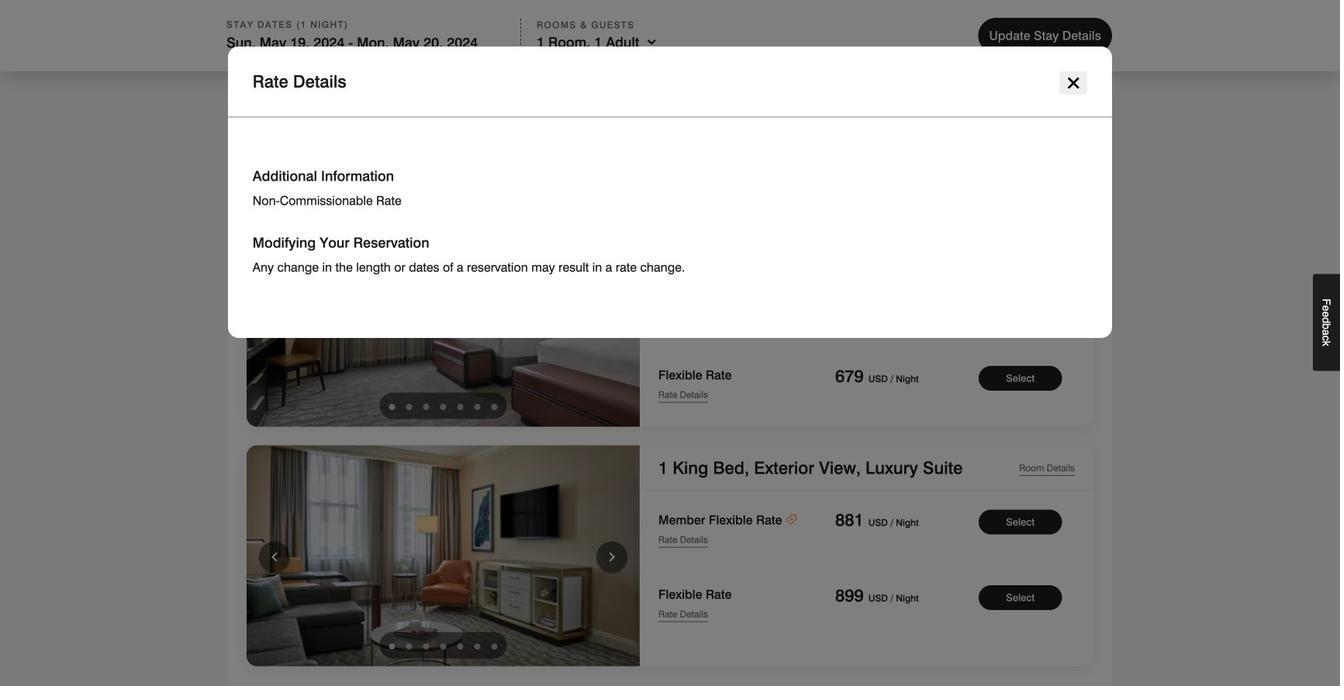 Task type: describe. For each thing, give the bounding box(es) containing it.
member rates1x image
[[785, 513, 798, 528]]

2 region from the top
[[0, 206, 640, 427]]

next slide image
[[603, 547, 621, 567]]

1 vertical spatial select a slide to show tab list
[[380, 393, 507, 419]]

1 region from the top
[[0, 0, 640, 187]]

3 region from the top
[[0, 446, 640, 667]]

1 go to last slide image from the top
[[265, 68, 284, 88]]

image1-renovated king guest room - sitting area image
[[247, 0, 640, 187]]



Task type: locate. For each thing, give the bounding box(es) containing it.
2 vertical spatial select a slide to show tab list
[[380, 632, 507, 659]]

dialogtitle element
[[228, 47, 1112, 338]]

2 go to last slide image from the top
[[265, 547, 284, 567]]

image1-luxury suite - living room image
[[247, 446, 640, 667]]

1 vertical spatial region
[[0, 206, 640, 427]]

image1-queen/queen executive level guest room image
[[247, 206, 640, 427]]

None search field
[[0, 0, 1340, 71]]

region
[[0, 0, 640, 187], [0, 206, 640, 427], [0, 446, 640, 667]]

2 vertical spatial region
[[0, 446, 640, 667]]

select a slide to show tab list
[[371, 153, 515, 180], [380, 393, 507, 419], [380, 632, 507, 659]]

go to last slide image
[[265, 68, 284, 88], [265, 547, 284, 567]]

1 vertical spatial go to last slide image
[[265, 547, 284, 567]]

0 vertical spatial region
[[0, 0, 640, 187]]

0 vertical spatial go to last slide image
[[265, 68, 284, 88]]

0 vertical spatial select a slide to show tab list
[[371, 153, 515, 180]]



Task type: vqa. For each thing, say whether or not it's contained in the screenshot.
CHECK OUT Tue, Feb 06
no



